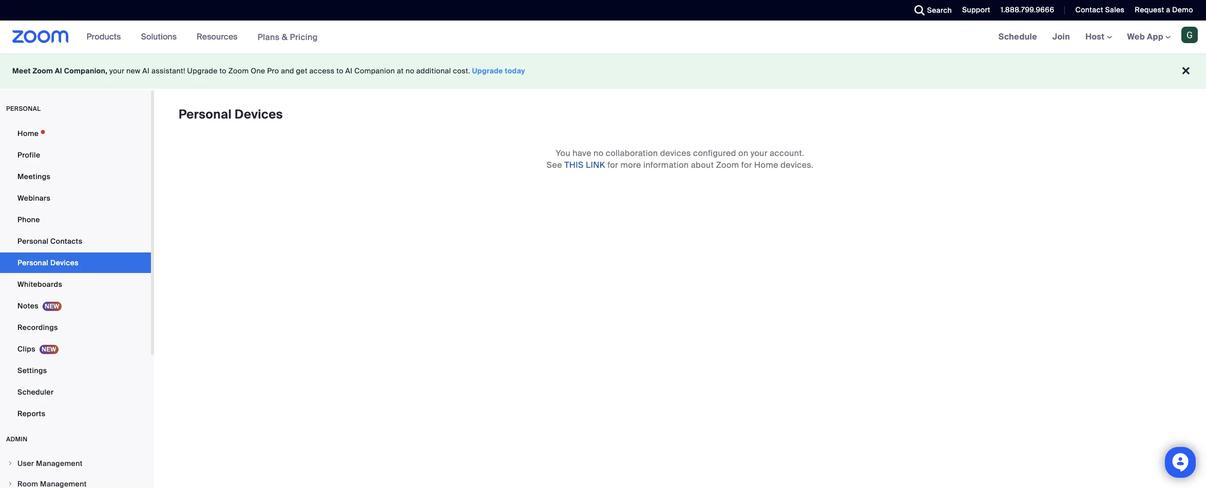 Task type: vqa. For each thing, say whether or not it's contained in the screenshot.
Getting
no



Task type: locate. For each thing, give the bounding box(es) containing it.
personal for the personal contacts link
[[17, 237, 48, 246]]

devices down one
[[235, 106, 283, 122]]

search
[[928, 6, 952, 15]]

1 horizontal spatial home
[[755, 160, 779, 170]]

menu item
[[0, 475, 151, 489]]

personal devices down one
[[179, 106, 283, 122]]

for
[[608, 160, 619, 170], [742, 160, 752, 170]]

zoom logo image
[[12, 30, 69, 43]]

1 horizontal spatial your
[[751, 148, 768, 159]]

0 vertical spatial home
[[17, 129, 39, 138]]

0 horizontal spatial personal devices
[[17, 258, 79, 268]]

your
[[109, 66, 124, 76], [751, 148, 768, 159]]

this
[[565, 160, 584, 170]]

for right link
[[608, 160, 619, 170]]

upgrade today link
[[472, 66, 526, 76]]

2 ai from the left
[[142, 66, 150, 76]]

reports link
[[0, 404, 151, 424]]

1 horizontal spatial to
[[337, 66, 344, 76]]

0 horizontal spatial upgrade
[[187, 66, 218, 76]]

personal
[[179, 106, 232, 122], [17, 237, 48, 246], [17, 258, 48, 268]]

companion
[[355, 66, 395, 76]]

0 horizontal spatial for
[[608, 160, 619, 170]]

personal inside personal devices link
[[17, 258, 48, 268]]

resources
[[197, 31, 238, 42]]

to
[[220, 66, 227, 76], [337, 66, 344, 76]]

1 horizontal spatial no
[[594, 148, 604, 159]]

banner
[[0, 21, 1207, 54]]

personal inside the personal contacts link
[[17, 237, 48, 246]]

1 vertical spatial no
[[594, 148, 604, 159]]

1 vertical spatial personal devices
[[17, 258, 79, 268]]

personal for personal devices link on the left of page
[[17, 258, 48, 268]]

meet zoom ai companion, footer
[[0, 53, 1207, 89]]

1.888.799.9666 button
[[993, 0, 1057, 21], [1001, 5, 1055, 14]]

to down resources dropdown button
[[220, 66, 227, 76]]

0 vertical spatial personal devices
[[179, 106, 283, 122]]

1 horizontal spatial ai
[[142, 66, 150, 76]]

at
[[397, 66, 404, 76]]

zoom right "meet"
[[33, 66, 53, 76]]

profile link
[[0, 145, 151, 165]]

meetings
[[17, 172, 50, 181]]

0 vertical spatial your
[[109, 66, 124, 76]]

0 horizontal spatial your
[[109, 66, 124, 76]]

request a demo
[[1135, 5, 1194, 14]]

0 horizontal spatial home
[[17, 129, 39, 138]]

on
[[739, 148, 749, 159]]

zoom down 'configured' at top
[[716, 160, 739, 170]]

1 horizontal spatial for
[[742, 160, 752, 170]]

1 vertical spatial devices
[[50, 258, 79, 268]]

right image
[[7, 481, 13, 487]]

no right at on the top of the page
[[406, 66, 415, 76]]

assistant!
[[152, 66, 185, 76]]

clips
[[17, 345, 35, 354]]

banner containing products
[[0, 21, 1207, 54]]

demo
[[1173, 5, 1194, 14]]

for down on at the right top
[[742, 160, 752, 170]]

home inside home link
[[17, 129, 39, 138]]

home link
[[0, 123, 151, 144]]

your inside 'meet zoom ai companion,' footer
[[109, 66, 124, 76]]

ai left companion
[[346, 66, 353, 76]]

2 vertical spatial personal
[[17, 258, 48, 268]]

personal devices down personal contacts
[[17, 258, 79, 268]]

scheduler link
[[0, 382, 151, 403]]

1 horizontal spatial devices
[[235, 106, 283, 122]]

upgrade
[[187, 66, 218, 76], [472, 66, 503, 76]]

phone link
[[0, 210, 151, 230]]

0 horizontal spatial no
[[406, 66, 415, 76]]

your right on at the right top
[[751, 148, 768, 159]]

contact sales link
[[1068, 0, 1128, 21], [1076, 5, 1125, 14]]

no up link
[[594, 148, 604, 159]]

zoom
[[33, 66, 53, 76], [228, 66, 249, 76], [716, 160, 739, 170]]

request a demo link
[[1128, 0, 1207, 21], [1135, 5, 1194, 14]]

zoom left one
[[228, 66, 249, 76]]

personal devices
[[179, 106, 283, 122], [17, 258, 79, 268]]

schedule link
[[991, 21, 1045, 53]]

0 vertical spatial no
[[406, 66, 415, 76]]

new
[[126, 66, 141, 76]]

meetings link
[[0, 166, 151, 187]]

2 horizontal spatial zoom
[[716, 160, 739, 170]]

a
[[1167, 5, 1171, 14]]

zoom inside you have no collaboration devices configured on your account. see this link for more information about zoom for home devices.
[[716, 160, 739, 170]]

ai left companion,
[[55, 66, 62, 76]]

no inside 'meet zoom ai companion,' footer
[[406, 66, 415, 76]]

right image
[[7, 461, 13, 467]]

2 horizontal spatial ai
[[346, 66, 353, 76]]

your left new
[[109, 66, 124, 76]]

pro
[[267, 66, 279, 76]]

ai
[[55, 66, 62, 76], [142, 66, 150, 76], [346, 66, 353, 76]]

home down the account.
[[755, 160, 779, 170]]

about
[[691, 160, 714, 170]]

have
[[573, 148, 592, 159]]

products
[[87, 31, 121, 42]]

1 horizontal spatial zoom
[[228, 66, 249, 76]]

1 vertical spatial personal
[[17, 237, 48, 246]]

0 vertical spatial devices
[[235, 106, 283, 122]]

user management menu item
[[0, 454, 151, 474]]

devices
[[235, 106, 283, 122], [50, 258, 79, 268]]

devices.
[[781, 160, 814, 170]]

phone
[[17, 215, 40, 224]]

1 vertical spatial home
[[755, 160, 779, 170]]

1 horizontal spatial upgrade
[[472, 66, 503, 76]]

management
[[36, 459, 83, 468]]

plans
[[258, 32, 280, 42]]

solutions
[[141, 31, 177, 42]]

home up profile
[[17, 129, 39, 138]]

and
[[281, 66, 294, 76]]

home
[[17, 129, 39, 138], [755, 160, 779, 170]]

solutions button
[[141, 21, 181, 53]]

upgrade right "cost."
[[472, 66, 503, 76]]

host
[[1086, 31, 1107, 42]]

more
[[621, 160, 641, 170]]

contacts
[[50, 237, 82, 246]]

0 horizontal spatial to
[[220, 66, 227, 76]]

additional
[[417, 66, 451, 76]]

clips link
[[0, 339, 151, 360]]

meetings navigation
[[991, 21, 1207, 54]]

app
[[1148, 31, 1164, 42]]

0 horizontal spatial ai
[[55, 66, 62, 76]]

ai right new
[[142, 66, 150, 76]]

&
[[282, 32, 288, 42]]

1.888.799.9666
[[1001, 5, 1055, 14]]

1 for from the left
[[608, 160, 619, 170]]

devices down contacts
[[50, 258, 79, 268]]

home inside you have no collaboration devices configured on your account. see this link for more information about zoom for home devices.
[[755, 160, 779, 170]]

1 vertical spatial your
[[751, 148, 768, 159]]

sales
[[1106, 5, 1125, 14]]

0 horizontal spatial devices
[[50, 258, 79, 268]]

1 horizontal spatial personal devices
[[179, 106, 283, 122]]

no
[[406, 66, 415, 76], [594, 148, 604, 159]]

whiteboards link
[[0, 274, 151, 295]]

to right access
[[337, 66, 344, 76]]

upgrade down 'product information' navigation
[[187, 66, 218, 76]]

plans & pricing link
[[258, 32, 318, 42], [258, 32, 318, 42]]

webinars
[[17, 194, 50, 203]]

settings
[[17, 366, 47, 375]]

information
[[644, 160, 689, 170]]

configured
[[693, 148, 737, 159]]

recordings link
[[0, 317, 151, 338]]



Task type: describe. For each thing, give the bounding box(es) containing it.
2 to from the left
[[337, 66, 344, 76]]

join
[[1053, 31, 1071, 42]]

your inside you have no collaboration devices configured on your account. see this link for more information about zoom for home devices.
[[751, 148, 768, 159]]

admin menu menu
[[0, 454, 151, 489]]

contact sales
[[1076, 5, 1125, 14]]

resources button
[[197, 21, 242, 53]]

2 for from the left
[[742, 160, 752, 170]]

no inside you have no collaboration devices configured on your account. see this link for more information about zoom for home devices.
[[594, 148, 604, 159]]

plans & pricing
[[258, 32, 318, 42]]

notes link
[[0, 296, 151, 316]]

1 to from the left
[[220, 66, 227, 76]]

schedule
[[999, 31, 1038, 42]]

one
[[251, 66, 265, 76]]

profile
[[17, 151, 40, 160]]

web
[[1128, 31, 1145, 42]]

devices inside 'personal menu' menu
[[50, 258, 79, 268]]

personal devices inside personal devices link
[[17, 258, 79, 268]]

personal menu menu
[[0, 123, 151, 425]]

web app
[[1128, 31, 1164, 42]]

meet
[[12, 66, 31, 76]]

cost.
[[453, 66, 470, 76]]

personal
[[6, 105, 41, 113]]

you have no collaboration devices configured on your account. see this link for more information about zoom for home devices.
[[547, 148, 814, 170]]

user
[[17, 459, 34, 468]]

web app button
[[1128, 31, 1171, 42]]

meet zoom ai companion, your new ai assistant! upgrade to zoom one pro and get access to ai companion at no additional cost. upgrade today
[[12, 66, 526, 76]]

host button
[[1086, 31, 1112, 42]]

link
[[586, 160, 606, 170]]

this link link
[[565, 160, 606, 170]]

account.
[[770, 148, 805, 159]]

recordings
[[17, 323, 58, 332]]

personal contacts
[[17, 237, 82, 246]]

collaboration
[[606, 148, 658, 159]]

you
[[556, 148, 571, 159]]

webinars link
[[0, 188, 151, 209]]

see
[[547, 160, 562, 170]]

profile picture image
[[1182, 27, 1198, 43]]

notes
[[17, 302, 39, 311]]

reports
[[17, 409, 45, 419]]

request
[[1135, 5, 1165, 14]]

0 vertical spatial personal
[[179, 106, 232, 122]]

access
[[310, 66, 335, 76]]

companion,
[[64, 66, 108, 76]]

scheduler
[[17, 388, 54, 397]]

whiteboards
[[17, 280, 62, 289]]

personal devices link
[[0, 253, 151, 273]]

2 upgrade from the left
[[472, 66, 503, 76]]

pricing
[[290, 32, 318, 42]]

admin
[[6, 436, 28, 444]]

1 ai from the left
[[55, 66, 62, 76]]

join link
[[1045, 21, 1078, 53]]

product information navigation
[[79, 21, 326, 54]]

contact
[[1076, 5, 1104, 14]]

search button
[[907, 0, 955, 21]]

get
[[296, 66, 308, 76]]

support
[[963, 5, 991, 14]]

1 upgrade from the left
[[187, 66, 218, 76]]

0 horizontal spatial zoom
[[33, 66, 53, 76]]

settings link
[[0, 361, 151, 381]]

devices
[[660, 148, 691, 159]]

user management
[[17, 459, 83, 468]]

today
[[505, 66, 526, 76]]

personal contacts link
[[0, 231, 151, 252]]

3 ai from the left
[[346, 66, 353, 76]]

products button
[[87, 21, 126, 53]]



